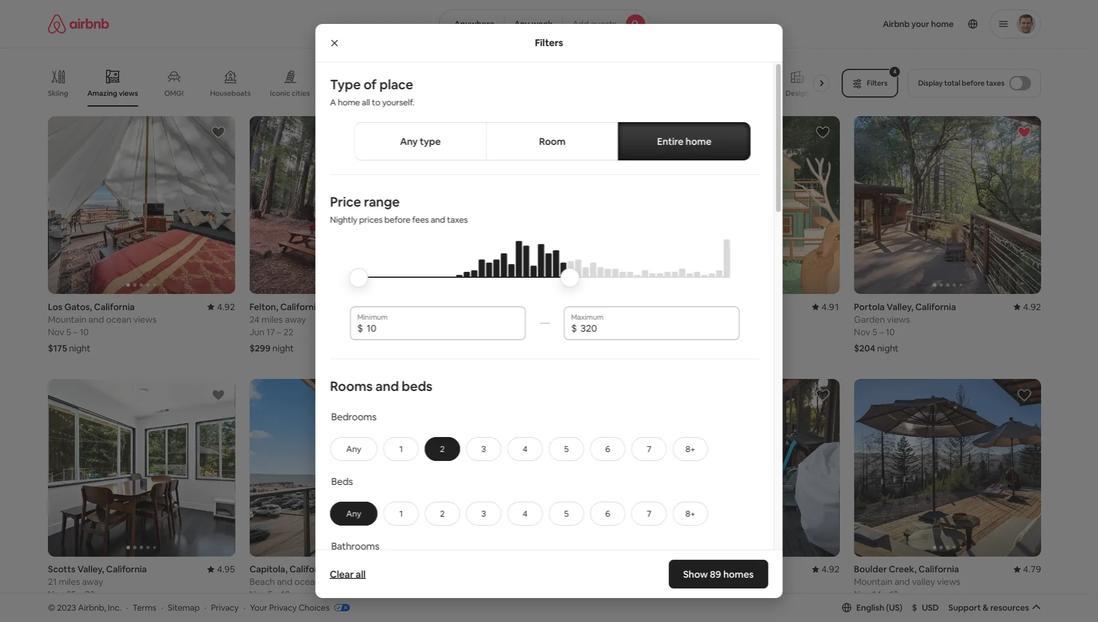 Task type: locate. For each thing, give the bounding box(es) containing it.
show 89 homes link
[[669, 560, 769, 589]]

3 button for bedrooms
[[466, 437, 501, 461]]

3 button
[[466, 437, 501, 461], [466, 502, 501, 526]]

– inside "capitola, california beach and ocean views nov 5 – 10 $191 night"
[[275, 589, 279, 601]]

and down gatos,
[[88, 314, 104, 325]]

1 2 button from the top
[[425, 437, 460, 461]]

0 horizontal spatial ocean
[[106, 314, 131, 325]]

and left 89
[[693, 577, 709, 588]]

1 8+ from the top
[[686, 444, 695, 455]]

1 vertical spatial all
[[356, 568, 366, 581]]

night
[[69, 342, 90, 354], [273, 342, 294, 354], [878, 342, 899, 354], [71, 605, 92, 617], [270, 605, 291, 617], [471, 605, 493, 617], [676, 605, 697, 617], [877, 605, 899, 617]]

terms
[[133, 603, 156, 614]]

night down 22
[[273, 342, 294, 354]]

$112
[[451, 605, 469, 617]]

1 vertical spatial 3 button
[[466, 502, 501, 526]]

0 vertical spatial 7 button
[[631, 437, 667, 461]]

2 any element from the top
[[343, 509, 365, 520]]

all right clear
[[356, 568, 366, 581]]

4.92 out of 5 average rating image
[[207, 301, 235, 313], [812, 564, 840, 576]]

$299
[[250, 342, 271, 354]]

$ down 56% of stays are available in the price range you selected. image
[[571, 322, 577, 334]]

mountain down gatos,
[[48, 314, 86, 325]]

2 privacy from the left
[[269, 603, 297, 614]]

before inside price range nightly prices before fees and taxes
[[384, 215, 410, 225]]

0 vertical spatial 4.92 out of 5 average rating image
[[207, 301, 235, 313]]

night down 28
[[676, 605, 697, 617]]

2 dec from the left
[[690, 589, 707, 601]]

1 vertical spatial any button
[[330, 502, 377, 526]]

0 horizontal spatial 4.92
[[217, 301, 235, 313]]

1 vertical spatial 6 button
[[590, 502, 625, 526]]

garden
[[854, 314, 885, 325]]

cities
[[292, 89, 310, 98]]

8+ button
[[673, 437, 708, 461], [673, 502, 708, 526]]

2 vertical spatial 3
[[709, 589, 714, 601]]

before left fees
[[384, 215, 410, 225]]

1 4 button from the top
[[507, 437, 543, 461]]

felton, up $ text field at the bottom right of the page
[[653, 301, 682, 313]]

·
[[126, 603, 128, 614], [161, 603, 163, 614], [205, 603, 206, 614], [243, 603, 245, 614]]

and down capitola,
[[277, 577, 293, 588]]

1 horizontal spatial away
[[285, 314, 306, 325]]

8+ button for beds
[[673, 502, 708, 526]]

6 for bedrooms
[[605, 444, 610, 455]]

0 vertical spatial any element
[[343, 444, 365, 455]]

1 horizontal spatial show
[[684, 568, 708, 581]]

dec left the 11
[[451, 589, 468, 601]]

add to wishlist: scotts valley, california image
[[211, 388, 226, 403]]

7
[[647, 444, 651, 455], [647, 509, 651, 520]]

0 vertical spatial away
[[285, 314, 306, 325]]

10
[[80, 326, 89, 338], [886, 326, 895, 338], [281, 589, 290, 601]]

1 7 from the top
[[647, 444, 651, 455]]

4.92 for felton, california mountain and valley views nov 28 – dec 3 $302 night
[[822, 564, 840, 576]]

2 6 from the top
[[605, 509, 610, 520]]

3 · from the left
[[205, 603, 206, 614]]

type of place a home all to yourself.
[[330, 76, 414, 108]]

4.92 for portola valley, california garden views nov 5 – 10 $204 night
[[1024, 301, 1042, 313]]

4.79 out of 5 average rating image
[[1014, 564, 1042, 576]]

©
[[48, 603, 55, 614]]

1 horizontal spatial privacy
[[269, 603, 297, 614]]

any element for 1st the any button from the bottom
[[343, 509, 365, 520]]

beach
[[250, 577, 275, 588]]

1 vertical spatial 1 button
[[383, 502, 419, 526]]

all left to
[[362, 97, 370, 108]]

– right the 11
[[479, 589, 484, 601]]

5 inside los gatos, california mountain and ocean views nov 5 – 10 $175 night
[[66, 326, 71, 338]]

nov inside boulder creek, california mountain and valley views nov 14 – 19 $289 night
[[854, 589, 871, 601]]

2 8+ from the top
[[686, 509, 695, 520]]

night inside felton, california mountain and valley views nov 28 – dec 3 $302 night
[[676, 605, 697, 617]]

6 for beds
[[605, 509, 610, 520]]

any
[[514, 19, 530, 29], [400, 135, 418, 147], [346, 444, 361, 455], [346, 509, 361, 520]]

4.91
[[822, 301, 840, 313]]

1 vertical spatial 3
[[481, 509, 486, 520]]

7 button for bedrooms
[[631, 437, 667, 461]]

group
[[48, 60, 835, 107], [48, 116, 235, 294], [250, 116, 437, 294], [451, 116, 638, 294], [466, 116, 840, 294], [854, 116, 1042, 294], [48, 379, 235, 557], [250, 379, 437, 557], [451, 379, 638, 557], [653, 379, 840, 557], [854, 379, 1042, 557]]

home right entire
[[686, 135, 712, 147]]

views inside portola valley, california garden views nov 5 – 10 $204 night
[[887, 314, 911, 325]]

2 7 from the top
[[647, 509, 651, 520]]

privacy left your
[[211, 603, 239, 614]]

1 horizontal spatial taxes
[[987, 79, 1005, 88]]

show
[[517, 550, 539, 561], [684, 568, 708, 581]]

rooms and beds
[[330, 378, 432, 395]]

2 8+ button from the top
[[673, 502, 708, 526]]

– inside boulder creek, california mountain and valley views nov 14 – 19 $289 night
[[884, 589, 888, 601]]

5 button
[[549, 437, 584, 461], [549, 502, 584, 526]]

© 2023 airbnb, inc. ·
[[48, 603, 128, 614]]

0 horizontal spatial taxes
[[447, 215, 468, 225]]

your privacy choices link
[[250, 603, 350, 614]]

1 vertical spatial away
[[82, 577, 103, 588]]

boulder up '14'
[[854, 564, 887, 576]]

2 7 button from the top
[[631, 502, 667, 526]]

1 vertical spatial creek,
[[889, 564, 917, 576]]

1 for bedrooms
[[399, 444, 403, 455]]

mountain inside los gatos, california mountain and ocean views nov 5 – 10 $175 night
[[48, 314, 86, 325]]

1 8+ element from the top
[[686, 444, 695, 455]]

– down gatos,
[[73, 326, 78, 338]]

1 vertical spatial valley,
[[77, 564, 104, 576]]

1 any element from the top
[[343, 444, 365, 455]]

felton, inside felton, california mountain and valley views nov 28 – dec 3 $302 night
[[653, 564, 682, 576]]

4.92
[[217, 301, 235, 313], [1024, 301, 1042, 313], [822, 564, 840, 576]]

cabins
[[334, 89, 358, 98]]

1 for beds
[[399, 509, 403, 520]]

1 vertical spatial ocean
[[295, 577, 320, 588]]

remove from wishlist: portola valley, california image
[[1018, 125, 1032, 140]]

4 button for bedrooms
[[507, 437, 543, 461]]

1 button for beds
[[383, 502, 419, 526]]

felton, up 28
[[653, 564, 682, 576]]

1 vertical spatial boulder
[[854, 564, 887, 576]]

8+ for bedrooms
[[686, 444, 695, 455]]

1 horizontal spatial ocean
[[295, 577, 320, 588]]

1 valley from the left
[[711, 577, 734, 588]]

2 2 from the top
[[440, 509, 445, 520]]

0 vertical spatial add to wishlist: boulder creek, california image
[[614, 125, 629, 140]]

1 4 from the top
[[523, 444, 527, 455]]

any element up "bathrooms"
[[343, 509, 365, 520]]

1 3 button from the top
[[466, 437, 501, 461]]

taxes right total
[[987, 79, 1005, 88]]

show left 89
[[684, 568, 708, 581]]

4.9 out of 5 average rating image
[[414, 301, 437, 313]]

1 7 button from the top
[[631, 437, 667, 461]]

nov down '21'
[[48, 589, 64, 601]]

1 vertical spatial show
[[684, 568, 708, 581]]

valley, up "30"
[[77, 564, 104, 576]]

mountain left garden
[[653, 314, 691, 325]]

1 vertical spatial any element
[[343, 509, 365, 520]]

0 horizontal spatial privacy
[[211, 603, 239, 614]]

– right 25
[[78, 589, 83, 601]]

0 horizontal spatial miles
[[59, 577, 80, 588]]

tab list
[[354, 122, 751, 161]]

89
[[710, 568, 722, 581]]

privacy right your
[[269, 603, 297, 614]]

any left "type"
[[400, 135, 418, 147]]

and right fees
[[431, 215, 445, 225]]

and up 19
[[895, 577, 911, 588]]

2 horizontal spatial 4.92
[[1024, 301, 1042, 313]]

room
[[539, 135, 566, 147]]

1 vertical spatial 4
[[523, 509, 527, 520]]

support & resources button
[[949, 603, 1042, 614]]

1 · from the left
[[126, 603, 128, 614]]

show map
[[517, 550, 558, 561]]

1 vertical spatial 8+ button
[[673, 502, 708, 526]]

2 1 from the top
[[399, 509, 403, 520]]

7 for beds
[[647, 509, 651, 520]]

0 horizontal spatial 10
[[80, 326, 89, 338]]

4 for beds
[[523, 509, 527, 520]]

1 vertical spatial 2 button
[[425, 502, 460, 526]]

1 horizontal spatial dec
[[690, 589, 707, 601]]

0 vertical spatial 3
[[481, 444, 486, 455]]

– up your privacy choices on the bottom of the page
[[275, 589, 279, 601]]

california inside "capitola, california beach and ocean views nov 5 – 10 $191 night"
[[290, 564, 330, 576]]

valley, inside portola valley, california garden views nov 5 – 10 $204 night
[[887, 301, 914, 313]]

– inside felton, california 24 miles away jun 17 – 22 $299 night
[[277, 326, 282, 338]]

1 horizontal spatial home
[[686, 135, 712, 147]]

valley, for views
[[887, 301, 914, 313]]

2 5 button from the top
[[549, 502, 584, 526]]

1 horizontal spatial miles
[[262, 314, 283, 325]]

felton,
[[250, 301, 278, 313], [653, 301, 682, 313], [653, 564, 682, 576]]

boulder inside boulder creek, california mountain and valley views nov 14 – 19 $289 night
[[854, 564, 887, 576]]

2 4 button from the top
[[507, 502, 543, 526]]

1 vertical spatial 8+
[[686, 509, 695, 520]]

5 inside portola valley, california garden views nov 5 – 10 $204 night
[[873, 326, 878, 338]]

mountain
[[48, 314, 86, 325], [653, 314, 691, 325], [653, 577, 691, 588], [854, 577, 893, 588]]

usd
[[922, 603, 939, 614]]

· right terms
[[161, 603, 163, 614]]

1 horizontal spatial boulder
[[854, 564, 887, 576]]

any left "week"
[[514, 19, 530, 29]]

5
[[66, 326, 71, 338], [873, 326, 878, 338], [564, 444, 569, 455], [564, 509, 569, 520], [268, 589, 273, 601]]

1 5 button from the top
[[549, 437, 584, 461]]

0 vertical spatial miles
[[262, 314, 283, 325]]

iconic cities
[[270, 89, 310, 98]]

california inside boulder creek, california mountain and valley views nov 14 – 19 $289 night
[[919, 564, 960, 576]]

mountain up 28
[[653, 577, 691, 588]]

portola valley, california garden views nov 5 – 10 $204 night
[[854, 301, 957, 354]]

– inside felton, california mountain and valley views nov 28 – dec 3 $302 night
[[683, 589, 688, 601]]

felton, up 24
[[250, 301, 278, 313]]

6
[[605, 444, 610, 455], [605, 509, 610, 520]]

1 vertical spatial 6
[[605, 509, 610, 520]]

0 vertical spatial 2 button
[[425, 437, 460, 461]]

4.92 out of 5 average rating image for los gatos, california mountain and ocean views nov 5 – 10 $175 night
[[207, 301, 235, 313]]

– down garden on the bottom of page
[[880, 326, 884, 338]]

0 vertical spatial before
[[962, 79, 985, 88]]

1 vertical spatial 8+ element
[[686, 509, 695, 520]]

tab list containing any type
[[354, 122, 751, 161]]

1 horizontal spatial $
[[571, 322, 577, 334]]

None search field
[[439, 10, 650, 38]]

2 valley from the left
[[913, 577, 936, 588]]

1 8+ button from the top
[[673, 437, 708, 461]]

1 vertical spatial miles
[[59, 577, 80, 588]]

nov up your
[[250, 589, 266, 601]]

–
[[73, 326, 78, 338], [277, 326, 282, 338], [880, 326, 884, 338], [78, 589, 83, 601], [275, 589, 279, 601], [479, 589, 484, 601], [683, 589, 688, 601], [884, 589, 888, 601]]

· right the inc.
[[126, 603, 128, 614]]

any for any week
[[514, 19, 530, 29]]

0 vertical spatial taxes
[[987, 79, 1005, 88]]

show inside button
[[517, 550, 539, 561]]

away up "30"
[[82, 577, 103, 588]]

1 vertical spatial 1
[[399, 509, 403, 520]]

any button up "bathrooms"
[[330, 502, 377, 526]]

0 vertical spatial creek,
[[486, 301, 514, 313]]

1 1 button from the top
[[383, 437, 419, 461]]

1 horizontal spatial 4.92
[[822, 564, 840, 576]]

56% of stays are available in the price range you selected. image
[[360, 240, 730, 312]]

dec inside felton, california mountain and valley views nov 28 – dec 3 $302 night
[[690, 589, 707, 601]]

creek, inside boulder creek, california mountain and valley views nov 14 – 19 $289 night
[[889, 564, 917, 576]]

any down bedrooms
[[346, 444, 361, 455]]

night inside "capitola, california beach and ocean views nov 5 – 10 $191 night"
[[270, 605, 291, 617]]

nov down garden on the bottom of page
[[854, 326, 871, 338]]

nov
[[48, 326, 64, 338], [854, 326, 871, 338], [48, 589, 64, 601], [250, 589, 266, 601], [653, 589, 669, 601], [854, 589, 871, 601]]

nov inside portola valley, california garden views nov 5 – 10 $204 night
[[854, 326, 871, 338]]

taxes
[[987, 79, 1005, 88], [447, 215, 468, 225]]

$ left usd
[[913, 603, 918, 614]]

jun
[[250, 326, 265, 338]]

2 6 button from the top
[[590, 502, 625, 526]]

creek, for boulder creek, california mountain and valley views nov 14 – 19 $289 night
[[889, 564, 917, 576]]

8+ element
[[686, 444, 695, 455], [686, 509, 695, 520]]

tab list inside the filters 'dialog'
[[354, 122, 751, 161]]

display total before taxes button
[[908, 69, 1042, 98]]

felton, inside felton, california mountain and garden views
[[653, 301, 682, 313]]

night right $175
[[69, 342, 90, 354]]

clear all
[[330, 568, 366, 581]]

0 vertical spatial any button
[[330, 437, 377, 461]]

boulder up $ text box
[[451, 301, 484, 313]]

0 horizontal spatial show
[[517, 550, 539, 561]]

0 horizontal spatial valley
[[711, 577, 734, 588]]

rooms
[[330, 378, 373, 395]]

nov up $175
[[48, 326, 64, 338]]

0 vertical spatial boulder
[[451, 301, 484, 313]]

taxes right fees
[[447, 215, 468, 225]]

0 vertical spatial 7
[[647, 444, 651, 455]]

0 vertical spatial 1 button
[[383, 437, 419, 461]]

nov left '14'
[[854, 589, 871, 601]]

21
[[48, 577, 57, 588]]

7 button for beds
[[631, 502, 667, 526]]

miles up 25
[[59, 577, 80, 588]]

before right total
[[962, 79, 985, 88]]

1 vertical spatial 4.92 out of 5 average rating image
[[812, 564, 840, 576]]

0 vertical spatial ocean
[[106, 314, 131, 325]]

7 button
[[631, 437, 667, 461], [631, 502, 667, 526]]

2 1 button from the top
[[383, 502, 419, 526]]

1 horizontal spatial valley,
[[887, 301, 914, 313]]

night inside scotts valley, california 21 miles away nov 25 – 30 $262 night
[[71, 605, 92, 617]]

0 horizontal spatial away
[[82, 577, 103, 588]]

views inside boulder creek, california mountain and valley views nov 14 – 19 $289 night
[[938, 577, 961, 588]]

0 horizontal spatial boulder
[[451, 301, 484, 313]]

add
[[573, 19, 589, 29]]

· left your
[[243, 603, 245, 614]]

california inside los gatos, california mountain and ocean views nov 5 – 10 $175 night
[[94, 301, 135, 313]]

inc.
[[108, 603, 121, 614]]

0 horizontal spatial home
[[338, 97, 360, 108]]

valley, right portola
[[887, 301, 914, 313]]

0 vertical spatial 5 button
[[549, 437, 584, 461]]

0 vertical spatial 8+ element
[[686, 444, 695, 455]]

resources
[[991, 603, 1030, 614]]

valley inside boulder creek, california mountain and valley views nov 14 – 19 $289 night
[[913, 577, 936, 588]]

california inside felton, california mountain and valley views nov 28 – dec 3 $302 night
[[684, 564, 724, 576]]

2 any button from the top
[[330, 502, 377, 526]]

california inside felton, california 24 miles away jun 17 – 22 $299 night
[[280, 301, 321, 313]]

taxes inside button
[[987, 79, 1005, 88]]

$ up the rooms
[[357, 322, 363, 334]]

0 vertical spatial 4
[[523, 444, 527, 455]]

0 vertical spatial 6
[[605, 444, 610, 455]]

3 button for beds
[[466, 502, 501, 526]]

night right $204
[[878, 342, 899, 354]]

any element down bedrooms
[[343, 444, 365, 455]]

1 horizontal spatial 10
[[281, 589, 290, 601]]

4 button
[[507, 437, 543, 461], [507, 502, 543, 526]]

night down "30"
[[71, 605, 92, 617]]

1 1 from the top
[[399, 444, 403, 455]]

show inside the filters 'dialog'
[[684, 568, 708, 581]]

1 horizontal spatial before
[[962, 79, 985, 88]]

0 horizontal spatial creek,
[[486, 301, 514, 313]]

0 vertical spatial valley,
[[887, 301, 914, 313]]

1 vertical spatial before
[[384, 215, 410, 225]]

0 vertical spatial 1
[[399, 444, 403, 455]]

any element for 2nd the any button from the bottom
[[343, 444, 365, 455]]

0 vertical spatial all
[[362, 97, 370, 108]]

1 horizontal spatial creek,
[[889, 564, 917, 576]]

2 button
[[425, 437, 460, 461], [425, 502, 460, 526]]

0 vertical spatial 8+ button
[[673, 437, 708, 461]]

and inside boulder creek, california mountain and valley views nov 14 – 19 $289 night
[[895, 577, 911, 588]]

8+
[[686, 444, 695, 455], [686, 509, 695, 520]]

1 6 button from the top
[[590, 437, 625, 461]]

0 vertical spatial show
[[517, 550, 539, 561]]

before inside button
[[962, 79, 985, 88]]

valley, for miles
[[77, 564, 104, 576]]

4 · from the left
[[243, 603, 245, 614]]

views inside felton, california mountain and valley views nov 28 – dec 3 $302 night
[[736, 577, 759, 588]]

1 horizontal spatial 4.92 out of 5 average rating image
[[812, 564, 840, 576]]

and left garden
[[693, 314, 709, 325]]

2
[[440, 444, 445, 455], [440, 509, 445, 520]]

11
[[470, 589, 477, 601]]

1 vertical spatial 2
[[440, 509, 445, 520]]

0 vertical spatial 3 button
[[466, 437, 501, 461]]

to
[[372, 97, 380, 108]]

night down 19
[[877, 605, 899, 617]]

0 horizontal spatial dec
[[451, 589, 468, 601]]

8+ element for bedrooms
[[686, 444, 695, 455]]

0 horizontal spatial 4.92 out of 5 average rating image
[[207, 301, 235, 313]]

mountain up '14'
[[854, 577, 893, 588]]

1 6 from the top
[[605, 444, 610, 455]]

2 horizontal spatial 10
[[886, 326, 895, 338]]

· left privacy link
[[205, 603, 206, 614]]

any element
[[343, 444, 365, 455], [343, 509, 365, 520]]

1 any button from the top
[[330, 437, 377, 461]]

choices
[[299, 603, 330, 614]]

– left 19
[[884, 589, 888, 601]]

away up 22
[[285, 314, 306, 325]]

1 vertical spatial home
[[686, 135, 712, 147]]

add to wishlist: felton, california image
[[413, 125, 427, 140], [816, 125, 830, 140], [816, 388, 830, 403]]

1 vertical spatial 4 button
[[507, 502, 543, 526]]

1 vertical spatial add to wishlist: boulder creek, california image
[[1018, 388, 1032, 403]]

1 vertical spatial 7
[[647, 509, 651, 520]]

nov left 28
[[653, 589, 669, 601]]

0 vertical spatial 2
[[440, 444, 445, 455]]

dec right 28
[[690, 589, 707, 601]]

views inside felton, california mountain and garden views
[[742, 314, 766, 325]]

any up "bathrooms"
[[346, 509, 361, 520]]

1 vertical spatial 7 button
[[631, 502, 667, 526]]

0 vertical spatial 4 button
[[507, 437, 543, 461]]

night down '16'
[[471, 605, 493, 617]]

of
[[363, 76, 377, 93]]

– right 28
[[683, 589, 688, 601]]

home right a
[[338, 97, 360, 108]]

1 vertical spatial 5 button
[[549, 502, 584, 526]]

2 4 from the top
[[523, 509, 527, 520]]

boulder
[[451, 301, 484, 313], [854, 564, 887, 576]]

and
[[431, 215, 445, 225], [88, 314, 104, 325], [693, 314, 709, 325], [375, 378, 399, 395], [277, 577, 293, 588], [693, 577, 709, 588], [895, 577, 911, 588]]

show left map
[[517, 550, 539, 561]]

10 inside "capitola, california beach and ocean views nov 5 – 10 $191 night"
[[281, 589, 290, 601]]

away
[[285, 314, 306, 325], [82, 577, 103, 588]]

$ usd
[[913, 603, 939, 614]]

0 horizontal spatial $
[[357, 322, 363, 334]]

filters dialog
[[316, 24, 783, 623]]

1 horizontal spatial valley
[[913, 577, 936, 588]]

felton, inside felton, california 24 miles away jun 17 – 22 $299 night
[[250, 301, 278, 313]]

1 dec from the left
[[451, 589, 468, 601]]

miles up 17
[[262, 314, 283, 325]]

range
[[364, 193, 400, 210]]

add to wishlist: boulder creek, california image
[[614, 125, 629, 140], [1018, 388, 1032, 403]]

any button down bedrooms
[[330, 437, 377, 461]]

1 vertical spatial taxes
[[447, 215, 468, 225]]

capitola, california beach and ocean views nov 5 – 10 $191 night
[[250, 564, 345, 617]]

and inside price range nightly prices before fees and taxes
[[431, 215, 445, 225]]

valley, inside scotts valley, california 21 miles away nov 25 – 30 $262 night
[[77, 564, 104, 576]]

1 horizontal spatial add to wishlist: boulder creek, california image
[[1018, 388, 1032, 403]]

4.9
[[424, 301, 437, 313]]

2 3 button from the top
[[466, 502, 501, 526]]

3
[[481, 444, 486, 455], [481, 509, 486, 520], [709, 589, 714, 601]]

0 vertical spatial home
[[338, 97, 360, 108]]

0 horizontal spatial valley,
[[77, 564, 104, 576]]

$ for $ text box
[[357, 322, 363, 334]]

0 vertical spatial 6 button
[[590, 437, 625, 461]]

2 8+ element from the top
[[686, 509, 695, 520]]

place
[[379, 76, 413, 93]]

2 · from the left
[[161, 603, 163, 614]]

– right 17
[[277, 326, 282, 338]]

anywhere
[[454, 19, 495, 29]]

4.91 out of 5 average rating image
[[812, 301, 840, 313]]

night right the $191
[[270, 605, 291, 617]]

– inside portola valley, california garden views nov 5 – 10 $204 night
[[880, 326, 884, 338]]



Task type: vqa. For each thing, say whether or not it's contained in the screenshot.


Task type: describe. For each thing, give the bounding box(es) containing it.
8+ for beds
[[686, 509, 695, 520]]

show map button
[[505, 541, 584, 570]]

english (us)
[[857, 603, 903, 614]]

4 for bedrooms
[[523, 444, 527, 455]]

5 inside "capitola, california beach and ocean views nov 5 – 10 $191 night"
[[268, 589, 273, 601]]

(us)
[[887, 603, 903, 614]]

mountain inside felton, california mountain and garden views
[[653, 314, 691, 325]]

any type button
[[354, 122, 487, 161]]

5 button for bedrooms
[[549, 437, 584, 461]]

4.92 out of 5 average rating image for felton, california mountain and valley views nov 28 – dec 3 $302 night
[[812, 564, 840, 576]]

nov inside "capitola, california beach and ocean views nov 5 – 10 $191 night"
[[250, 589, 266, 601]]

6 button for beds
[[590, 502, 625, 526]]

5.0 out of 5 average rating image
[[616, 301, 638, 313]]

entire
[[657, 135, 684, 147]]

home inside type of place a home all to yourself.
[[338, 97, 360, 108]]

5 button for beds
[[549, 502, 584, 526]]

&
[[983, 603, 989, 614]]

– inside dec 11 – 16 $112 night
[[479, 589, 484, 601]]

display
[[919, 79, 943, 88]]

dec inside dec 11 – 16 $112 night
[[451, 589, 468, 601]]

felton, california mountain and valley views nov 28 – dec 3 $302 night
[[653, 564, 759, 617]]

2023
[[57, 603, 76, 614]]

boulder for boulder creek, california
[[451, 301, 484, 313]]

views inside los gatos, california mountain and ocean views nov 5 – 10 $175 night
[[133, 314, 157, 325]]

gatos,
[[64, 301, 92, 313]]

terms · sitemap · privacy ·
[[133, 603, 245, 614]]

scotts
[[48, 564, 76, 576]]

iconic
[[270, 89, 290, 98]]

add to wishlist: los gatos, california image
[[211, 125, 226, 140]]

add guests button
[[563, 10, 650, 38]]

6 button for bedrooms
[[590, 437, 625, 461]]

california inside felton, california mountain and garden views
[[684, 301, 724, 313]]

none search field containing anywhere
[[439, 10, 650, 38]]

ocean inside los gatos, california mountain and ocean views nov 5 – 10 $175 night
[[106, 314, 131, 325]]

room button
[[486, 122, 619, 161]]

24
[[250, 314, 260, 325]]

any for 2nd the any button from the bottom's any element
[[346, 444, 361, 455]]

support
[[949, 603, 981, 614]]

add to wishlist: felton, california image for 4.91
[[816, 125, 830, 140]]

night inside los gatos, california mountain and ocean views nov 5 – 10 $175 night
[[69, 342, 90, 354]]

filters
[[535, 37, 563, 49]]

show for show 89 homes
[[684, 568, 708, 581]]

scotts valley, california 21 miles away nov 25 – 30 $262 night
[[48, 564, 147, 617]]

felton, for felton, california mountain and valley views nov 28 – dec 3 $302 night
[[653, 564, 682, 576]]

3 for beds
[[481, 509, 486, 520]]

10 inside los gatos, california mountain and ocean views nov 5 – 10 $175 night
[[80, 326, 89, 338]]

amazing
[[87, 89, 117, 98]]

4.95 out of 5 average rating image
[[207, 564, 235, 576]]

and inside felton, california mountain and valley views nov 28 – dec 3 $302 night
[[693, 577, 709, 588]]

miles inside scotts valley, california 21 miles away nov 25 – 30 $262 night
[[59, 577, 80, 588]]

4.95
[[217, 564, 235, 576]]

your
[[250, 603, 268, 614]]

– inside scotts valley, california 21 miles away nov 25 – 30 $262 night
[[78, 589, 83, 601]]

30
[[85, 589, 95, 601]]

show for show map
[[517, 550, 539, 561]]

add to wishlist: capitola, california image
[[413, 388, 427, 403]]

4.79
[[1024, 564, 1042, 576]]

design
[[786, 89, 809, 98]]

28
[[671, 589, 681, 601]]

fees
[[412, 215, 429, 225]]

and inside "capitola, california beach and ocean views nov 5 – 10 $191 night"
[[277, 577, 293, 588]]

portola
[[854, 301, 885, 313]]

$175
[[48, 342, 67, 354]]

taxes inside price range nightly prices before fees and taxes
[[447, 215, 468, 225]]

and left beds
[[375, 378, 399, 395]]

price range nightly prices before fees and taxes
[[330, 193, 468, 225]]

any week
[[514, 19, 553, 29]]

mansions
[[383, 89, 415, 98]]

group containing amazing views
[[48, 60, 835, 107]]

guests
[[591, 19, 617, 29]]

los gatos, california mountain and ocean views nov 5 – 10 $175 night
[[48, 301, 157, 354]]

10 inside portola valley, california garden views nov 5 – 10 $204 night
[[886, 326, 895, 338]]

entire home
[[657, 135, 712, 147]]

4 button for beds
[[507, 502, 543, 526]]

show 89 homes
[[684, 568, 754, 581]]

$289
[[854, 605, 876, 617]]

felton, for felton, california 24 miles away jun 17 – 22 $299 night
[[250, 301, 278, 313]]

sitemap link
[[168, 603, 200, 614]]

night inside dec 11 – 16 $112 night
[[471, 605, 493, 617]]

beds
[[402, 378, 432, 395]]

$204
[[854, 342, 876, 354]]

7 for bedrooms
[[647, 444, 651, 455]]

boulder creek, california
[[451, 301, 556, 313]]

any type
[[400, 135, 441, 147]]

mountain inside boulder creek, california mountain and valley views nov 14 – 19 $289 night
[[854, 577, 893, 588]]

night inside boulder creek, california mountain and valley views nov 14 – 19 $289 night
[[877, 605, 899, 617]]

capitola,
[[250, 564, 288, 576]]

any for 1st the any button from the bottom's any element
[[346, 509, 361, 520]]

– inside los gatos, california mountain and ocean views nov 5 – 10 $175 night
[[73, 326, 78, 338]]

nov inside felton, california mountain and valley views nov 28 – dec 3 $302 night
[[653, 589, 669, 601]]

home inside entire home button
[[686, 135, 712, 147]]

dec 11 – 16 $112 night
[[451, 589, 495, 617]]

valley inside felton, california mountain and valley views nov 28 – dec 3 $302 night
[[711, 577, 734, 588]]

miles inside felton, california 24 miles away jun 17 – 22 $299 night
[[262, 314, 283, 325]]

anywhere button
[[439, 10, 505, 38]]

map
[[540, 550, 558, 561]]

prices
[[359, 215, 383, 225]]

$302
[[653, 605, 674, 617]]

nightly
[[330, 215, 357, 225]]

5.0
[[626, 301, 638, 313]]

nov inside los gatos, california mountain and ocean views nov 5 – 10 $175 night
[[48, 326, 64, 338]]

sitemap
[[168, 603, 200, 614]]

entire home button
[[618, 122, 751, 161]]

nov inside scotts valley, california 21 miles away nov 25 – 30 $262 night
[[48, 589, 64, 601]]

14
[[873, 589, 882, 601]]

away inside scotts valley, california 21 miles away nov 25 – 30 $262 night
[[82, 577, 103, 588]]

22
[[284, 326, 294, 338]]

1 privacy from the left
[[211, 603, 239, 614]]

3 for bedrooms
[[481, 444, 486, 455]]

yourself.
[[382, 97, 414, 108]]

8+ button for bedrooms
[[673, 437, 708, 461]]

beds
[[331, 475, 353, 488]]

felton, california 24 miles away jun 17 – 22 $299 night
[[250, 301, 321, 354]]

and inside los gatos, california mountain and ocean views nov 5 – 10 $175 night
[[88, 314, 104, 325]]

bedrooms
[[331, 411, 376, 423]]

felton, for felton, california mountain and garden views
[[653, 301, 682, 313]]

19
[[890, 589, 899, 601]]

4.92 out of 5 average rating image
[[1014, 301, 1042, 313]]

8+ element for beds
[[686, 509, 695, 520]]

3 inside felton, california mountain and valley views nov 28 – dec 3 $302 night
[[709, 589, 714, 601]]

and inside felton, california mountain and garden views
[[693, 314, 709, 325]]

2 horizontal spatial $
[[913, 603, 918, 614]]

mountain inside felton, california mountain and valley views nov 28 – dec 3 $302 night
[[653, 577, 691, 588]]

california inside scotts valley, california 21 miles away nov 25 – 30 $262 night
[[106, 564, 147, 576]]

0 horizontal spatial add to wishlist: boulder creek, california image
[[614, 125, 629, 140]]

night inside felton, california 24 miles away jun 17 – 22 $299 night
[[273, 342, 294, 354]]

garden
[[711, 314, 740, 325]]

any week button
[[504, 10, 563, 38]]

4.92 for los gatos, california mountain and ocean views nov 5 – 10 $175 night
[[217, 301, 235, 313]]

english (us) button
[[842, 603, 903, 614]]

support & resources
[[949, 603, 1030, 614]]

display total before taxes
[[919, 79, 1005, 88]]

profile element
[[665, 0, 1042, 48]]

17
[[266, 326, 275, 338]]

$ text field
[[580, 322, 732, 334]]

houseboats
[[210, 89, 251, 98]]

all inside type of place a home all to yourself.
[[362, 97, 370, 108]]

ocean inside "capitola, california beach and ocean views nov 5 – 10 $191 night"
[[295, 577, 320, 588]]

creek, for boulder creek, california
[[486, 301, 514, 313]]

1 button for bedrooms
[[383, 437, 419, 461]]

2 2 button from the top
[[425, 502, 460, 526]]

add guests
[[573, 19, 617, 29]]

felton, california mountain and garden views
[[653, 301, 766, 325]]

16
[[486, 589, 495, 601]]

skiing
[[48, 89, 68, 98]]

type
[[330, 76, 361, 93]]

any for any type
[[400, 135, 418, 147]]

$191
[[250, 605, 268, 617]]

boulder creek, california mountain and valley views nov 14 – 19 $289 night
[[854, 564, 961, 617]]

clear all button
[[324, 563, 372, 587]]

night inside portola valley, california garden views nov 5 – 10 $204 night
[[878, 342, 899, 354]]

bathrooms
[[331, 540, 379, 552]]

all inside button
[[356, 568, 366, 581]]

1 2 from the top
[[440, 444, 445, 455]]

views inside "capitola, california beach and ocean views nov 5 – 10 $191 night"
[[322, 577, 345, 588]]

california inside portola valley, california garden views nov 5 – 10 $204 night
[[916, 301, 957, 313]]

add to wishlist: felton, california image for 4.92
[[816, 388, 830, 403]]

los
[[48, 301, 62, 313]]

$ text field
[[367, 322, 518, 334]]

english
[[857, 603, 885, 614]]

away inside felton, california 24 miles away jun 17 – 22 $299 night
[[285, 314, 306, 325]]

boulder for boulder creek, california mountain and valley views nov 14 – 19 $289 night
[[854, 564, 887, 576]]

add to wishlist: felton, california image for 4.9
[[413, 125, 427, 140]]

$ for $ text field at the bottom right of the page
[[571, 322, 577, 334]]

airbnb,
[[78, 603, 106, 614]]



